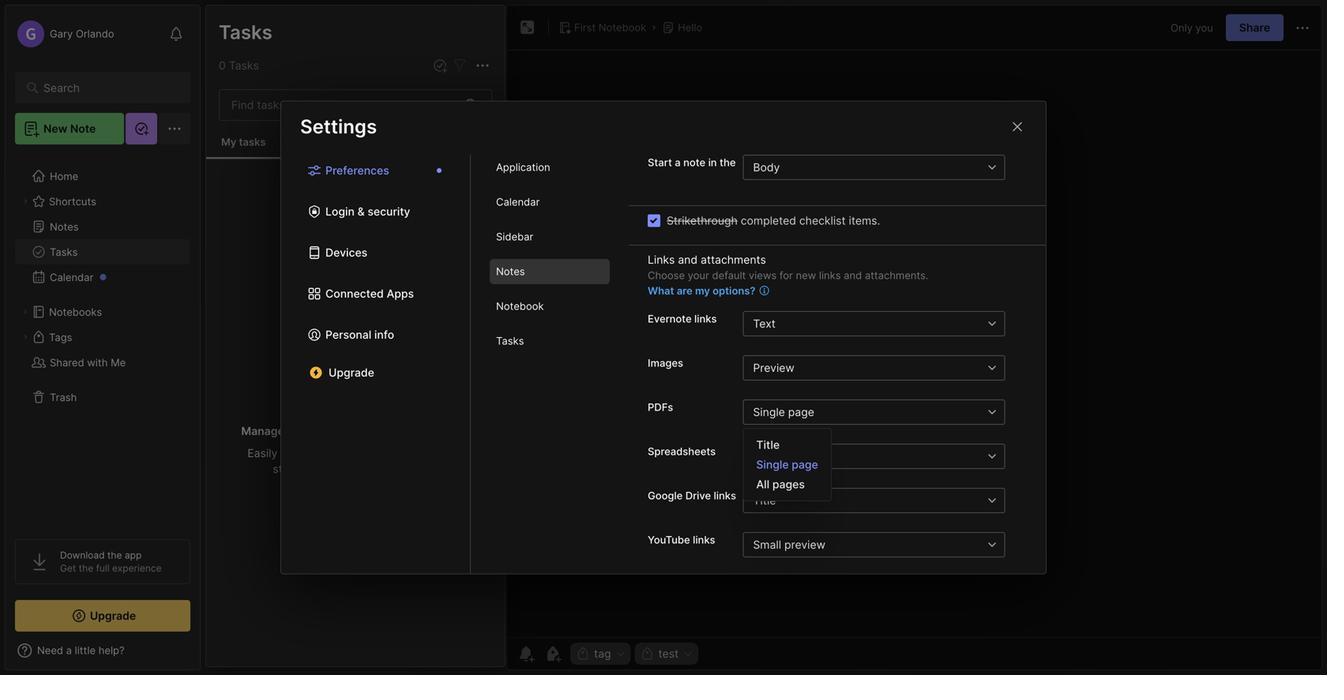 Task type: locate. For each thing, give the bounding box(es) containing it.
links and attachments
[[648, 253, 766, 267]]

small preview
[[753, 539, 826, 552]]

nov for nov 21, 2023
[[222, 249, 240, 260]]

page up title link at the bottom of the page
[[789, 406, 815, 419]]

1 vertical spatial preview button
[[743, 444, 980, 469]]

a right "is"
[[256, 127, 262, 139]]

my tasks button
[[206, 127, 281, 159]]

1 vertical spatial hello
[[222, 110, 247, 122]]

1 horizontal spatial tasks
[[359, 425, 388, 438]]

1 vertical spatial notebook
[[496, 300, 544, 313]]

preview up all
[[753, 450, 795, 463]]

0 vertical spatial hello
[[678, 21, 703, 34]]

0 vertical spatial notes
[[218, 20, 272, 43]]

note
[[684, 156, 706, 169]]

notebooks link
[[15, 300, 190, 325]]

0 vertical spatial in
[[709, 156, 717, 169]]

tasks right the 0
[[229, 59, 259, 72]]

in
[[709, 156, 717, 169], [406, 425, 415, 438]]

nov 21, 2023
[[222, 249, 281, 260]]

tag button
[[571, 643, 631, 665]]

0 vertical spatial upgrade button
[[300, 360, 451, 386]]

1 vertical spatial calendar
[[50, 271, 93, 284]]

notes down sidebar
[[496, 266, 525, 278]]

tasks left all
[[359, 425, 388, 438]]

tags
[[49, 331, 72, 344]]

pages
[[773, 478, 805, 492]]

your
[[688, 269, 710, 282]]

2 preview button from the top
[[743, 444, 980, 469]]

0
[[219, 59, 226, 72]]

0 vertical spatial test
[[265, 127, 284, 139]]

my
[[695, 285, 710, 297]]

upgrade button inside main element
[[15, 601, 190, 632]]

add a reminder image
[[517, 645, 536, 664]]

expand tags image
[[21, 333, 30, 342]]

all pages link
[[744, 475, 831, 495]]

my tasks
[[221, 136, 266, 148]]

2 notes
[[218, 58, 257, 72]]

small preview button
[[743, 533, 980, 558]]

1 vertical spatial 2023
[[258, 249, 281, 260]]

in right all
[[406, 425, 415, 438]]

0 vertical spatial calendar
[[496, 196, 540, 208]]

0 horizontal spatial notes
[[50, 221, 79, 233]]

2 horizontal spatial notes
[[496, 266, 525, 278]]

1 preview button from the top
[[743, 356, 980, 381]]

calendar up sidebar
[[496, 196, 540, 208]]

title button
[[743, 488, 980, 514]]

tab list
[[281, 155, 471, 574], [471, 155, 629, 574]]

shortcuts
[[49, 195, 96, 208]]

expand note image
[[518, 18, 537, 37]]

1 tab list from the left
[[281, 155, 471, 574]]

pdfs
[[648, 401, 674, 414]]

organize
[[310, 425, 356, 438]]

1 preview from the top
[[753, 362, 795, 375]]

1 vertical spatial single
[[757, 458, 789, 472]]

1 vertical spatial a
[[675, 156, 681, 169]]

2023 right 28,
[[259, 150, 283, 161]]

nov left 21,
[[222, 249, 240, 260]]

tree containing home
[[6, 154, 200, 526]]

note window element
[[507, 5, 1323, 671]]

notes down shortcuts
[[50, 221, 79, 233]]

add tag image
[[544, 645, 563, 664]]

tasks up the nov 28, 2023
[[239, 136, 266, 148]]

1 nov from the top
[[222, 150, 240, 161]]

nov down my
[[222, 150, 240, 161]]

upgrade down full at the left bottom of page
[[90, 610, 136, 623]]

2 tab list from the left
[[471, 155, 629, 574]]

strikethrough completed checklist items.
[[667, 214, 881, 228]]

1 horizontal spatial hello
[[678, 21, 703, 34]]

1 vertical spatial upgrade
[[90, 610, 136, 623]]

manage and organize tasks all in one place
[[241, 425, 470, 438]]

and down or
[[389, 463, 409, 476]]

0 vertical spatial single
[[753, 406, 785, 419]]

2023
[[259, 150, 283, 161], [258, 249, 281, 260]]

upgrade button down the info
[[300, 360, 451, 386]]

calendar up notebooks
[[50, 271, 93, 284]]

preview
[[753, 362, 795, 375], [753, 450, 795, 463]]

1 vertical spatial test
[[659, 648, 679, 661]]

single page
[[753, 406, 815, 419]]

main element
[[0, 0, 205, 676]]

0 horizontal spatial notebook
[[496, 300, 544, 313]]

expand notebooks image
[[21, 307, 30, 317]]

Find tasks… text field
[[222, 92, 456, 118]]

a
[[256, 127, 262, 139], [675, 156, 681, 169]]

title up single page link
[[757, 439, 780, 452]]

this
[[222, 127, 243, 139]]

Search text field
[[43, 81, 170, 96]]

tasks
[[219, 21, 273, 44], [229, 59, 259, 72], [50, 246, 78, 258], [496, 335, 524, 348]]

1 horizontal spatial test
[[659, 648, 679, 661]]

all
[[391, 425, 403, 438]]

note,
[[373, 447, 400, 460]]

2 horizontal spatial the
[[720, 156, 736, 169]]

links
[[819, 269, 841, 282], [695, 313, 717, 325], [714, 490, 737, 502], [693, 534, 716, 546]]

first notebook
[[575, 21, 647, 34]]

more
[[412, 463, 438, 476]]

1 horizontal spatial upgrade button
[[300, 360, 451, 386]]

notebook right first
[[599, 21, 647, 34]]

2 vertical spatial notes
[[496, 266, 525, 278]]

the right note
[[720, 156, 736, 169]]

text
[[753, 317, 776, 331]]

test right tag
[[659, 648, 679, 661]]

0 vertical spatial notebook
[[599, 21, 647, 34]]

notes
[[218, 20, 272, 43], [50, 221, 79, 233], [496, 266, 525, 278]]

what are my options?
[[648, 285, 756, 297]]

1 horizontal spatial calendar
[[496, 196, 540, 208]]

0 vertical spatial nov
[[222, 150, 240, 161]]

0 horizontal spatial calendar
[[50, 271, 93, 284]]

due
[[321, 447, 340, 460]]

preview button
[[743, 356, 980, 381], [743, 444, 980, 469]]

dropdown list menu
[[744, 435, 831, 495]]

test button
[[635, 643, 699, 665]]

calendar
[[496, 196, 540, 208], [50, 271, 93, 284]]

0 vertical spatial preview
[[753, 362, 795, 375]]

title inside title single page all pages
[[757, 439, 780, 452]]

0 horizontal spatial in
[[406, 425, 415, 438]]

first
[[575, 21, 596, 34]]

row group containing manage and organize tasks all in one place
[[206, 160, 505, 489]]

1 horizontal spatial a
[[675, 156, 681, 169]]

tasks inside "button"
[[239, 136, 266, 148]]

0 horizontal spatial tasks
[[239, 136, 266, 148]]

preview inside field
[[753, 362, 795, 375]]

0 vertical spatial tasks
[[239, 136, 266, 148]]

shortcuts button
[[15, 189, 190, 214]]

nov for nov 28, 2023
[[222, 150, 240, 161]]

None search field
[[43, 78, 170, 97]]

title down all
[[753, 494, 776, 508]]

tab list containing preferences
[[281, 155, 471, 574]]

upgrade inside main element
[[90, 610, 136, 623]]

0 horizontal spatial the
[[79, 563, 93, 575]]

1 horizontal spatial upgrade
[[329, 366, 375, 380]]

view
[[362, 463, 386, 476]]

1 vertical spatial in
[[406, 425, 415, 438]]

1 horizontal spatial the
[[107, 550, 122, 562]]

notes link
[[15, 214, 190, 239]]

1 vertical spatial upgrade button
[[15, 601, 190, 632]]

0 horizontal spatial hello
[[222, 110, 247, 122]]

and up your
[[678, 253, 698, 267]]

notes inside tab
[[496, 266, 525, 278]]

0 horizontal spatial a
[[256, 127, 262, 139]]

2023 for nov 21, 2023
[[258, 249, 281, 260]]

the for note
[[720, 156, 736, 169]]

1 vertical spatial preview
[[753, 450, 795, 463]]

the
[[720, 156, 736, 169], [107, 550, 122, 562], [79, 563, 93, 575]]

preview inside choose default view option for spreadsheets field
[[753, 450, 795, 463]]

tasks down the notebook tab
[[496, 335, 524, 348]]

2 preview from the top
[[753, 450, 795, 463]]

notebooks
[[49, 306, 102, 318]]

choose your default views for new links and attachments.
[[648, 269, 929, 282]]

tab list for application
[[281, 155, 471, 574]]

2 vertical spatial the
[[79, 563, 93, 575]]

personal
[[326, 328, 372, 342]]

upgrade button
[[300, 360, 451, 386], [15, 601, 190, 632]]

the down download
[[79, 563, 93, 575]]

row group
[[206, 160, 505, 489]]

upgrade down personal
[[329, 366, 375, 380]]

0 vertical spatial the
[[720, 156, 736, 169]]

0 vertical spatial page
[[789, 406, 815, 419]]

1 vertical spatial title
[[753, 494, 776, 508]]

1 horizontal spatial in
[[709, 156, 717, 169]]

page up pages
[[792, 458, 819, 472]]

preview down text
[[753, 362, 795, 375]]

home link
[[15, 164, 190, 189]]

1 horizontal spatial notes
[[218, 20, 272, 43]]

info
[[375, 328, 394, 342]]

title
[[757, 439, 780, 452], [753, 494, 776, 508]]

the up full at the left bottom of page
[[107, 550, 122, 562]]

hello
[[678, 21, 703, 34], [222, 110, 247, 122]]

1 vertical spatial page
[[792, 458, 819, 472]]

0 tasks
[[219, 59, 259, 72]]

test right "is"
[[265, 127, 284, 139]]

in right note
[[709, 156, 717, 169]]

tree
[[6, 154, 200, 526]]

2 nov from the top
[[222, 249, 240, 260]]

upgrade button down full at the left bottom of page
[[15, 601, 190, 632]]

1 vertical spatial notes
[[50, 221, 79, 233]]

notes up notes at the top of the page
[[218, 20, 272, 43]]

calendar tab
[[490, 190, 610, 215]]

0 vertical spatial preview button
[[743, 356, 980, 381]]

Choose default view option for PDFs field
[[743, 400, 1027, 425]]

page
[[789, 406, 815, 419], [792, 458, 819, 472]]

0 horizontal spatial upgrade
[[90, 610, 136, 623]]

1 vertical spatial tasks
[[359, 425, 388, 438]]

single up title link at the bottom of the page
[[753, 406, 785, 419]]

attachments
[[701, 253, 766, 267]]

tasks inside row group
[[359, 425, 388, 438]]

choose
[[648, 269, 685, 282]]

0 vertical spatial title
[[757, 439, 780, 452]]

new task image
[[432, 58, 448, 73]]

title for title
[[753, 494, 776, 508]]

Choose default view option for Images field
[[743, 356, 1027, 381]]

tasks
[[239, 136, 266, 148], [359, 425, 388, 438]]

for
[[780, 269, 793, 282]]

1 horizontal spatial notebook
[[599, 21, 647, 34]]

tasks down notes 'link'
[[50, 246, 78, 258]]

body
[[753, 161, 780, 174]]

default
[[712, 269, 746, 282]]

0 vertical spatial 2023
[[259, 150, 283, 161]]

1 vertical spatial nov
[[222, 249, 240, 260]]

preview button down single page button
[[743, 444, 980, 469]]

preview button up single page button
[[743, 356, 980, 381]]

is
[[245, 127, 253, 139]]

application tab
[[490, 155, 610, 180]]

checklist
[[800, 214, 846, 228]]

single up all
[[757, 458, 789, 472]]

a left note
[[675, 156, 681, 169]]

trash
[[50, 391, 77, 404]]

0 horizontal spatial upgrade button
[[15, 601, 190, 632]]

0 vertical spatial upgrade
[[329, 366, 375, 380]]

and
[[678, 253, 698, 267], [844, 269, 862, 282], [287, 425, 307, 438], [389, 463, 409, 476]]

title inside button
[[753, 494, 776, 508]]

Choose default view option for Evernote links field
[[743, 311, 1027, 337]]

2023 right 21,
[[258, 249, 281, 260]]

tab list containing application
[[471, 155, 629, 574]]

links right new
[[819, 269, 841, 282]]

single
[[753, 406, 785, 419], [757, 458, 789, 472]]

test inside button
[[659, 648, 679, 661]]

notebook up tasks tab
[[496, 300, 544, 313]]

tasks inside tab
[[496, 335, 524, 348]]



Task type: describe. For each thing, give the bounding box(es) containing it.
close image
[[1008, 117, 1027, 136]]

preview for spreadsheets
[[753, 450, 795, 463]]

tags button
[[15, 325, 190, 350]]

preview button for spreadsheets
[[743, 444, 980, 469]]

strikethrough
[[667, 214, 738, 228]]

text button
[[743, 311, 980, 337]]

connected apps
[[326, 287, 414, 301]]

calendar inside button
[[50, 271, 93, 284]]

my
[[221, 136, 236, 148]]

0 horizontal spatial test
[[265, 127, 284, 139]]

connected
[[326, 287, 384, 301]]

shared with me link
[[15, 350, 190, 375]]

2
[[218, 58, 225, 72]]

Note Editor text field
[[507, 50, 1322, 638]]

share button
[[1226, 14, 1284, 41]]

easily
[[248, 447, 278, 460]]

tag
[[594, 648, 611, 661]]

single page link
[[744, 455, 831, 475]]

notebook tab
[[490, 294, 610, 319]]

Choose default view option for Google Drive links field
[[743, 488, 1027, 514]]

trash link
[[15, 385, 190, 410]]

none search field inside main element
[[43, 78, 170, 97]]

shared with me
[[50, 357, 126, 369]]

views
[[749, 269, 777, 282]]

status
[[273, 463, 305, 476]]

or
[[403, 447, 414, 460]]

notes inside 'link'
[[50, 221, 79, 233]]

preview for images
[[753, 362, 795, 375]]

Start a new note in the body or title. field
[[743, 155, 1027, 180]]

attachments.
[[865, 269, 929, 282]]

drive
[[686, 490, 711, 502]]

get
[[60, 563, 76, 575]]

home
[[50, 170, 78, 182]]

and inside the easily sort by due date, note, or assigned status using this view and more
[[389, 463, 409, 476]]

personal info
[[326, 328, 394, 342]]

only you
[[1171, 22, 1214, 34]]

single inside button
[[753, 406, 785, 419]]

tasks tab
[[490, 329, 610, 354]]

start a note in the
[[648, 156, 736, 169]]

security
[[368, 205, 410, 219]]

links down my
[[695, 313, 717, 325]]

completed
[[741, 214, 797, 228]]

and left attachments.
[[844, 269, 862, 282]]

sidebar
[[496, 231, 534, 243]]

easily sort by due date, note, or assigned status using this view and more
[[248, 447, 464, 476]]

0 vertical spatial a
[[256, 127, 262, 139]]

in inside row group
[[406, 425, 415, 438]]

settings
[[300, 115, 377, 138]]

notes tab
[[490, 259, 610, 284]]

google drive links
[[648, 490, 737, 502]]

devices
[[326, 246, 368, 260]]

calendar button
[[15, 265, 190, 290]]

the for app
[[79, 563, 93, 575]]

and up sort at the bottom left
[[287, 425, 307, 438]]

evernote links
[[648, 313, 717, 325]]

with
[[87, 357, 108, 369]]

what
[[648, 285, 674, 297]]

start
[[648, 156, 672, 169]]

untitled
[[222, 228, 261, 240]]

new note
[[43, 122, 96, 136]]

this
[[339, 463, 359, 476]]

small
[[753, 539, 782, 552]]

calendar inside tab
[[496, 196, 540, 208]]

tasks up notes at the top of the page
[[219, 21, 273, 44]]

all
[[757, 478, 770, 492]]

hello button
[[659, 17, 706, 39]]

page inside title single page all pages
[[792, 458, 819, 472]]

tab list for start a note in the
[[471, 155, 629, 574]]

app
[[125, 550, 142, 562]]

apps
[[387, 287, 414, 301]]

google
[[648, 490, 683, 502]]

hello inside hello button
[[678, 21, 703, 34]]

date,
[[343, 447, 370, 460]]

title link
[[744, 435, 831, 455]]

login & security
[[326, 205, 410, 219]]

full
[[96, 563, 110, 575]]

are
[[677, 285, 693, 297]]

experience
[[112, 563, 162, 575]]

note
[[70, 122, 96, 136]]

tasks button
[[15, 239, 190, 265]]

download the app get the full experience
[[60, 550, 162, 575]]

manage
[[241, 425, 284, 438]]

application
[[496, 161, 550, 174]]

links right drive
[[714, 490, 737, 502]]

sidebar tab
[[490, 224, 610, 250]]

tasks inside button
[[50, 246, 78, 258]]

1 vertical spatial the
[[107, 550, 122, 562]]

body button
[[743, 155, 980, 180]]

2023 for nov 28, 2023
[[259, 150, 283, 161]]

Choose default view option for Spreadsheets field
[[743, 444, 1027, 469]]

single inside title single page all pages
[[757, 458, 789, 472]]

title for title single page all pages
[[757, 439, 780, 452]]

tree inside main element
[[6, 154, 200, 526]]

download
[[60, 550, 105, 562]]

preferences
[[326, 164, 389, 177]]

single page button
[[743, 400, 980, 425]]

evernote
[[648, 313, 692, 325]]

you
[[1196, 22, 1214, 34]]

youtube
[[648, 534, 690, 546]]

new
[[796, 269, 817, 282]]

notebook inside button
[[599, 21, 647, 34]]

preview button for images
[[743, 356, 980, 381]]

page inside button
[[789, 406, 815, 419]]

28,
[[243, 150, 257, 161]]

Choose default view option for YouTube links field
[[743, 533, 1027, 558]]

options?
[[713, 285, 756, 297]]

only
[[1171, 22, 1193, 34]]

one
[[418, 425, 438, 438]]

links right youtube
[[693, 534, 716, 546]]

login
[[326, 205, 355, 219]]

notebook inside tab
[[496, 300, 544, 313]]

Select682 checkbox
[[648, 215, 661, 227]]

links
[[648, 253, 675, 267]]

this is a test
[[222, 127, 284, 139]]



Task type: vqa. For each thing, say whether or not it's contained in the screenshot.


